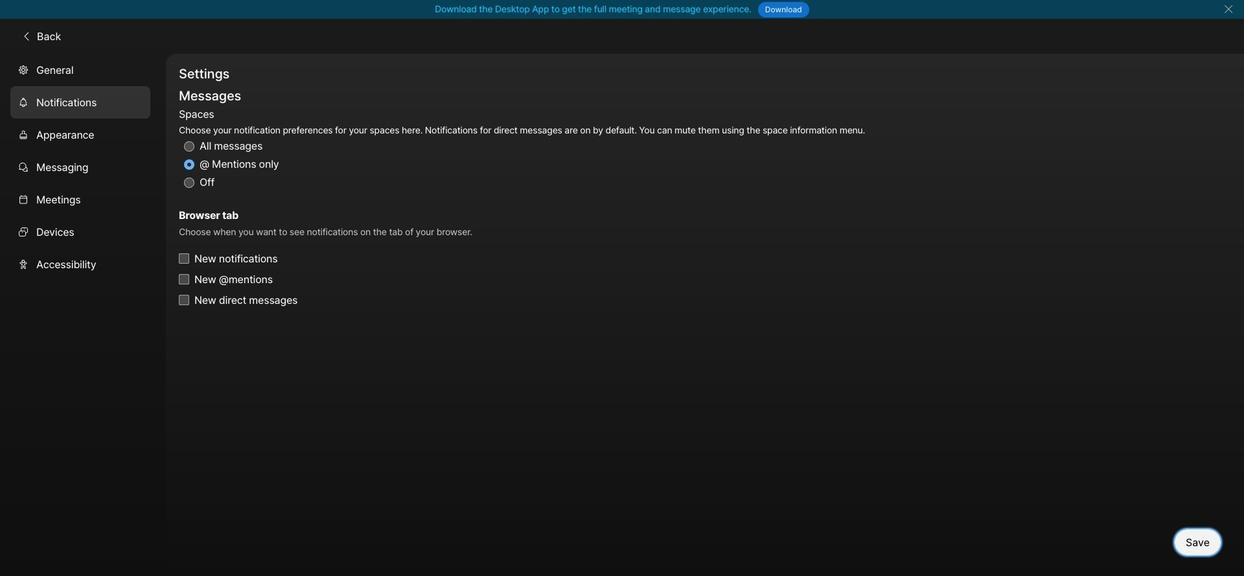 Task type: locate. For each thing, give the bounding box(es) containing it.
messaging tab
[[10, 151, 150, 183]]

wrapper image
[[21, 31, 32, 41], [18, 65, 29, 75], [18, 97, 29, 107], [18, 129, 29, 140], [18, 259, 29, 269]]

wrapper image inside notifications tab
[[18, 97, 29, 107]]

wrapper image inside messaging tab
[[18, 162, 29, 172]]

wrapper image inside accessibility tab
[[18, 259, 29, 269]]

wrapper image for general tab
[[18, 65, 29, 75]]

wrapper image inside general tab
[[18, 65, 29, 75]]

wrapper image inside meetings tab
[[18, 194, 29, 205]]

wrapper image for messaging tab at the left top
[[18, 162, 29, 172]]

1 wrapper image from the top
[[18, 162, 29, 172]]

2 wrapper image from the top
[[18, 194, 29, 205]]

All messages radio
[[184, 141, 194, 152]]

1 vertical spatial wrapper image
[[18, 194, 29, 205]]

3 wrapper image from the top
[[18, 227, 29, 237]]

option group
[[179, 105, 866, 192]]

wrapper image inside appearance tab
[[18, 129, 29, 140]]

wrapper image
[[18, 162, 29, 172], [18, 194, 29, 205], [18, 227, 29, 237]]

2 vertical spatial wrapper image
[[18, 227, 29, 237]]

wrapper image for appearance tab
[[18, 129, 29, 140]]

general tab
[[10, 53, 150, 86]]

0 vertical spatial wrapper image
[[18, 162, 29, 172]]

appearance tab
[[10, 118, 150, 151]]

wrapper image inside devices "tab"
[[18, 227, 29, 237]]

notifications tab
[[10, 86, 150, 118]]



Task type: describe. For each thing, give the bounding box(es) containing it.
wrapper image for meetings tab
[[18, 194, 29, 205]]

Off radio
[[184, 178, 194, 188]]

devices tab
[[10, 216, 150, 248]]

wrapper image for devices "tab"
[[18, 227, 29, 237]]

wrapper image for notifications tab
[[18, 97, 29, 107]]

wrapper image for accessibility tab at the left
[[18, 259, 29, 269]]

meetings tab
[[10, 183, 150, 216]]

accessibility tab
[[10, 248, 150, 280]]

cancel_16 image
[[1224, 4, 1234, 14]]

settings navigation
[[0, 53, 166, 576]]

@ Mentions only radio
[[184, 159, 194, 170]]



Task type: vqa. For each thing, say whether or not it's contained in the screenshot.
Meetings 'tab'
yes



